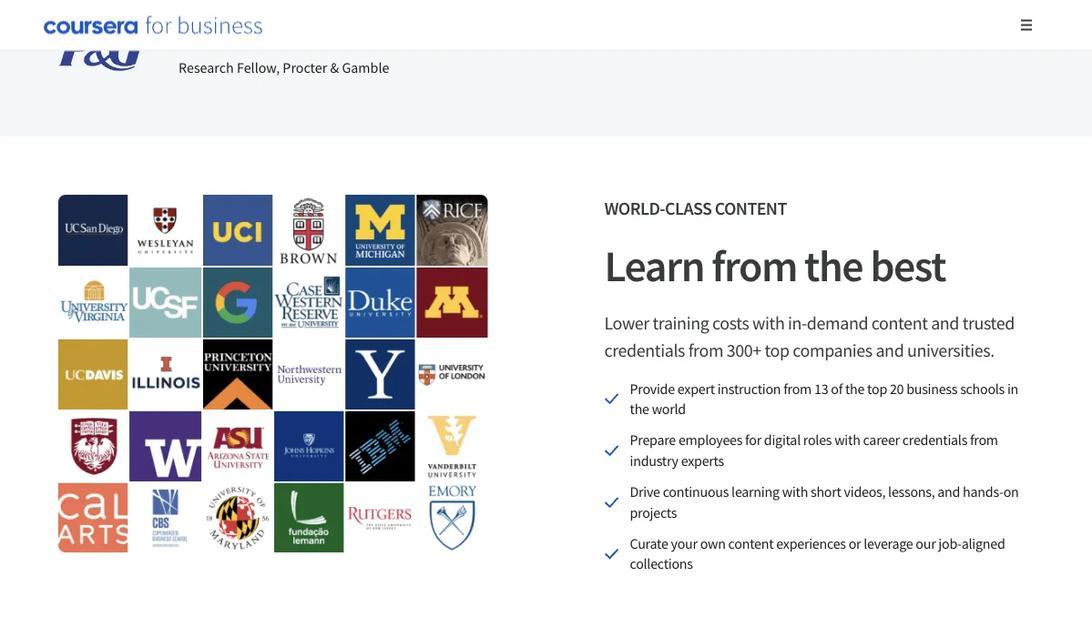 Task type: locate. For each thing, give the bounding box(es) containing it.
with left short
[[782, 483, 808, 501]]

world-
[[604, 197, 665, 220]]

drive continuous learning with short videos, lessons, and hands-on projects
[[630, 483, 1019, 522]]

and left hands-
[[937, 483, 960, 501]]

procter
[[283, 58, 327, 76]]

top left 20
[[867, 380, 887, 398]]

and
[[931, 312, 959, 335], [876, 339, 904, 362], [937, 483, 960, 501]]

hands-
[[963, 483, 1003, 501]]

the right "of"
[[845, 380, 864, 398]]

content inside lower training costs with in-demand content and trusted credentials from 300+ top companies and universities.
[[871, 312, 928, 335]]

0 vertical spatial and
[[931, 312, 959, 335]]

1 horizontal spatial credentials
[[902, 431, 967, 450]]

world
[[652, 400, 686, 418]]

content up 'learn from the best'
[[715, 197, 787, 220]]

with left in-
[[752, 312, 785, 335]]

fellow,
[[237, 58, 280, 76]]

0 vertical spatial content
[[715, 197, 787, 220]]

from up hands-
[[970, 431, 998, 450]]

with right roles in the right bottom of the page
[[834, 431, 860, 450]]

coursera for business image
[[44, 16, 262, 34]]

content down best
[[871, 312, 928, 335]]

from
[[712, 238, 797, 293], [688, 339, 723, 362], [783, 380, 812, 398], [970, 431, 998, 450]]

digital
[[764, 431, 801, 450]]

credentials inside lower training costs with in-demand content and trusted credentials from 300+ top companies and universities.
[[604, 339, 685, 362]]

leverage
[[864, 535, 913, 553]]

top right 300+
[[765, 339, 789, 362]]

0 vertical spatial credentials
[[604, 339, 685, 362]]

prepare
[[630, 431, 676, 450]]

with inside prepare employees for digital roles with career credentials from industry experts
[[834, 431, 860, 450]]

credentials down business
[[902, 431, 967, 450]]

13
[[814, 380, 828, 398]]

with inside drive continuous learning with short videos, lessons, and hands-on projects
[[782, 483, 808, 501]]

1 vertical spatial and
[[876, 339, 904, 362]]

expert
[[677, 380, 715, 398]]

from left the '13'
[[783, 380, 812, 398]]

prepare employees for digital roles with career credentials from industry experts
[[630, 431, 998, 470]]

the
[[804, 238, 863, 293], [845, 380, 864, 398], [630, 400, 649, 418]]

1 vertical spatial top
[[867, 380, 887, 398]]

1 vertical spatial with
[[834, 431, 860, 450]]

2 vertical spatial the
[[630, 400, 649, 418]]

with
[[752, 312, 785, 335], [834, 431, 860, 450], [782, 483, 808, 501]]

employees
[[678, 431, 742, 450]]

content right own
[[728, 535, 774, 553]]

with inside lower training costs with in-demand content and trusted credentials from 300+ top companies and universities.
[[752, 312, 785, 335]]

demand
[[807, 312, 868, 335]]

and inside drive continuous learning with short videos, lessons, and hands-on projects
[[937, 483, 960, 501]]

for
[[745, 431, 761, 450]]

lessons,
[[888, 483, 935, 501]]

0 vertical spatial with
[[752, 312, 785, 335]]

collections
[[630, 555, 693, 573]]

instruction
[[717, 380, 781, 398]]

top inside lower training costs with in-demand content and trusted credentials from 300+ top companies and universities.
[[765, 339, 789, 362]]

0 horizontal spatial top
[[765, 339, 789, 362]]

research fellow, procter & gamble
[[179, 58, 389, 76]]

videos,
[[844, 483, 885, 501]]

sabine
[[179, 24, 229, 47]]

1 vertical spatial credentials
[[902, 431, 967, 450]]

with for short
[[782, 483, 808, 501]]

in
[[1007, 380, 1018, 398]]

schools
[[960, 380, 1005, 398]]

the down provide
[[630, 400, 649, 418]]

the up demand
[[804, 238, 863, 293]]

1 vertical spatial content
[[871, 312, 928, 335]]

content
[[715, 197, 787, 220], [871, 312, 928, 335], [728, 535, 774, 553]]

top
[[765, 339, 789, 362], [867, 380, 887, 398]]

2 vertical spatial content
[[728, 535, 774, 553]]

on
[[1003, 483, 1019, 501]]

0 vertical spatial the
[[804, 238, 863, 293]]

class
[[665, 197, 712, 220]]

p&g logo image
[[58, 28, 149, 72]]

m.
[[232, 24, 250, 47]]

1 vertical spatial the
[[845, 380, 864, 398]]

trusted
[[962, 312, 1015, 335]]

curate your own content experiences or leverage our job-aligned collections
[[630, 535, 1005, 573]]

credentials down lower
[[604, 339, 685, 362]]

2 vertical spatial with
[[782, 483, 808, 501]]

top inside provide expert instruction from 13 of the top 20 business schools in the world
[[867, 380, 887, 398]]

career
[[863, 431, 900, 450]]

1 horizontal spatial top
[[867, 380, 887, 398]]

20
[[890, 380, 904, 398]]

from down costs
[[688, 339, 723, 362]]

0 vertical spatial top
[[765, 339, 789, 362]]

0 horizontal spatial credentials
[[604, 339, 685, 362]]

and up universities.
[[931, 312, 959, 335]]

credentials
[[604, 339, 685, 362], [902, 431, 967, 450]]

credentials inside prepare employees for digital roles with career credentials from industry experts
[[902, 431, 967, 450]]

research
[[179, 58, 234, 76]]

thirty logos from well known universities image
[[58, 195, 488, 553]]

and up 20
[[876, 339, 904, 362]]

your
[[671, 535, 697, 553]]

experiences
[[776, 535, 846, 553]]

2 vertical spatial and
[[937, 483, 960, 501]]



Task type: vqa. For each thing, say whether or not it's contained in the screenshot.
in- with
yes



Task type: describe. For each thing, give the bounding box(es) containing it.
provide
[[630, 380, 675, 398]]

universities.
[[907, 339, 994, 362]]

training
[[653, 312, 709, 335]]

business
[[906, 380, 957, 398]]

short
[[811, 483, 841, 501]]

lower training costs with in-demand content and trusted credentials from 300+ top companies and universities.
[[604, 312, 1015, 362]]

learn
[[604, 238, 704, 293]]

gamble
[[342, 58, 389, 76]]

our
[[916, 535, 936, 553]]

provide expert instruction from 13 of the top 20 business schools in the world
[[630, 380, 1018, 418]]

world-class content
[[604, 197, 787, 220]]

from inside prepare employees for digital roles with career credentials from industry experts
[[970, 431, 998, 450]]

aligned
[[962, 535, 1005, 553]]

learning
[[731, 483, 779, 501]]

companies
[[793, 339, 872, 362]]

experts
[[681, 452, 724, 470]]

with for in-
[[752, 312, 785, 335]]

continuous
[[663, 483, 729, 501]]

or
[[849, 535, 861, 553]]

and for content
[[931, 312, 959, 335]]

best
[[870, 238, 945, 293]]

industry
[[630, 452, 678, 470]]

&
[[330, 58, 339, 76]]

job-
[[938, 535, 962, 553]]

projects
[[630, 503, 677, 522]]

lower
[[604, 312, 649, 335]]

300+
[[727, 339, 761, 362]]

of
[[831, 380, 843, 398]]

from inside lower training costs with in-demand content and trusted credentials from 300+ top companies and universities.
[[688, 339, 723, 362]]

and for lessons,
[[937, 483, 960, 501]]

curate
[[630, 535, 668, 553]]

in-
[[788, 312, 807, 335]]

content inside curate your own content experiences or leverage our job-aligned collections
[[728, 535, 774, 553]]

own
[[700, 535, 726, 553]]

from inside provide expert instruction from 13 of the top 20 business schools in the world
[[783, 380, 812, 398]]

learn from the best
[[604, 238, 945, 293]]

drive
[[630, 483, 660, 501]]

from up costs
[[712, 238, 797, 293]]

costs
[[712, 312, 749, 335]]

roles
[[803, 431, 832, 450]]

sabine m.
[[179, 24, 250, 47]]



